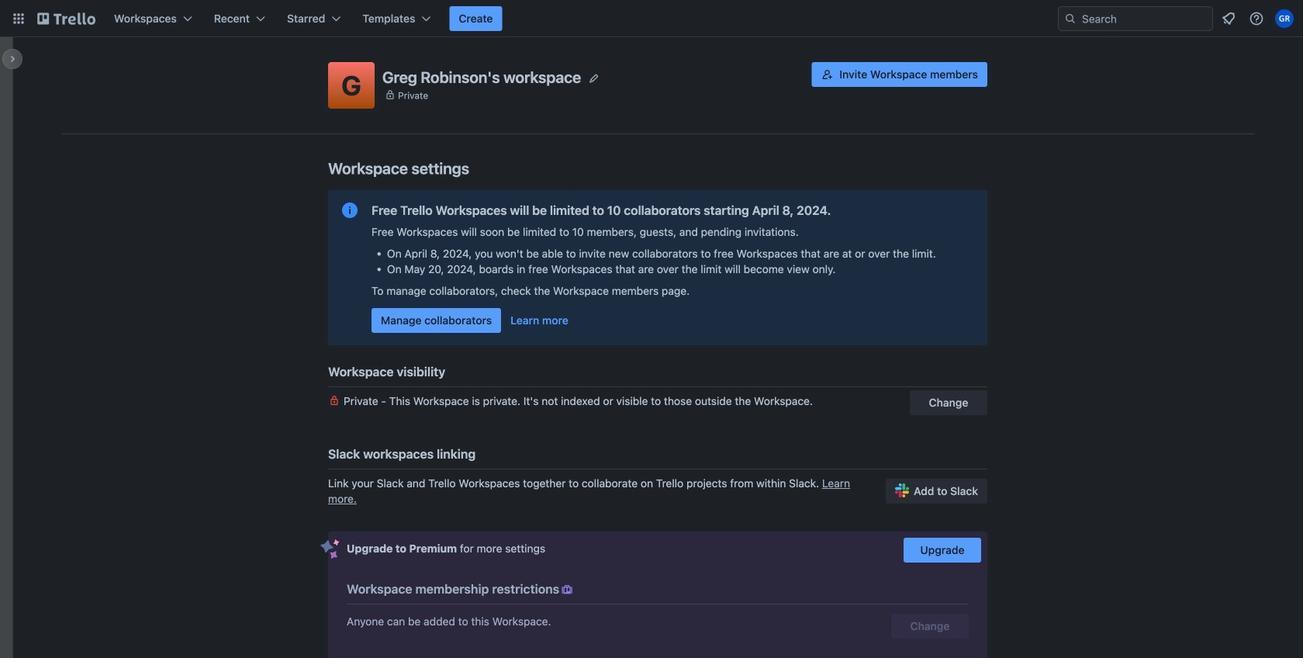 Task type: describe. For each thing, give the bounding box(es) containing it.
sparkle image
[[321, 539, 340, 560]]

Search field
[[1077, 8, 1213, 29]]

greg robinson (gregrobinson96) image
[[1276, 9, 1295, 28]]

sm image
[[560, 582, 575, 598]]

back to home image
[[37, 6, 95, 31]]



Task type: vqa. For each thing, say whether or not it's contained in the screenshot.
SEARCH icon
yes



Task type: locate. For each thing, give the bounding box(es) containing it.
primary element
[[0, 0, 1304, 37]]

search image
[[1065, 12, 1077, 25]]

open information menu image
[[1250, 11, 1265, 26]]

0 notifications image
[[1220, 9, 1239, 28]]



